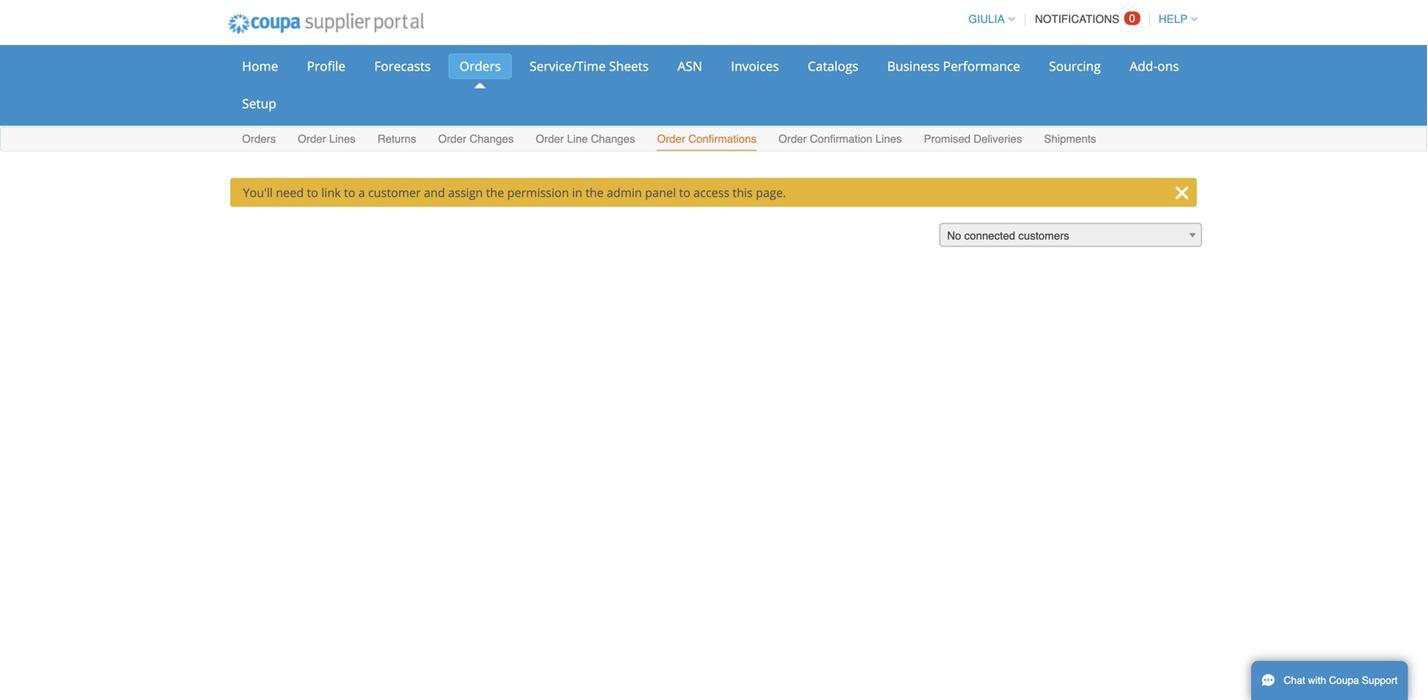 Task type: describe. For each thing, give the bounding box(es) containing it.
chat with coupa support
[[1284, 675, 1398, 686]]

2 lines from the left
[[876, 133, 902, 145]]

shipments
[[1044, 133, 1096, 145]]

ons
[[1158, 57, 1179, 75]]

no connected customers
[[947, 229, 1069, 242]]

order changes
[[438, 133, 514, 145]]

service/time sheets link
[[519, 54, 660, 79]]

assign
[[448, 184, 483, 200]]

link
[[321, 184, 341, 200]]

sheets
[[609, 57, 649, 75]]

line
[[567, 133, 588, 145]]

3 to from the left
[[679, 184, 690, 200]]

add-ons
[[1130, 57, 1179, 75]]

page.
[[756, 184, 786, 200]]

confirmations
[[688, 133, 757, 145]]

order confirmations link
[[656, 129, 757, 151]]

panel
[[645, 184, 676, 200]]

0 horizontal spatial orders link
[[241, 129, 277, 151]]

confirmation
[[810, 133, 873, 145]]

setup link
[[231, 91, 287, 116]]

home link
[[231, 54, 289, 79]]

No connected customers text field
[[940, 224, 1201, 248]]

orders for the leftmost orders link
[[242, 133, 276, 145]]

notifications 0
[[1035, 12, 1135, 25]]

order changes link
[[437, 129, 515, 151]]

1 to from the left
[[307, 184, 318, 200]]

orders for the topmost orders link
[[460, 57, 501, 75]]

coupa
[[1329, 675, 1359, 686]]

with
[[1308, 675, 1326, 686]]

forecasts link
[[363, 54, 442, 79]]

and
[[424, 184, 445, 200]]

home
[[242, 57, 278, 75]]

add-
[[1130, 57, 1158, 75]]

1 the from the left
[[486, 184, 504, 200]]

deliveries
[[974, 133, 1022, 145]]

order line changes
[[536, 133, 635, 145]]

promised deliveries
[[924, 133, 1022, 145]]

catalogs link
[[797, 54, 870, 79]]

promised
[[924, 133, 971, 145]]

order lines link
[[297, 129, 356, 151]]

navigation containing notifications 0
[[961, 3, 1198, 36]]

access
[[694, 184, 730, 200]]

order for order confirmations
[[657, 133, 685, 145]]

profile link
[[296, 54, 357, 79]]

support
[[1362, 675, 1398, 686]]

you'll
[[243, 184, 273, 200]]

order line changes link
[[535, 129, 636, 151]]

coupa supplier portal image
[[217, 3, 436, 45]]



Task type: locate. For each thing, give the bounding box(es) containing it.
service/time sheets
[[530, 57, 649, 75]]

1 horizontal spatial orders
[[460, 57, 501, 75]]

changes up you'll need to link to a customer and assign the permission in the admin panel to access this page. in the top of the page
[[470, 133, 514, 145]]

changes right line
[[591, 133, 635, 145]]

0 horizontal spatial the
[[486, 184, 504, 200]]

this
[[733, 184, 753, 200]]

orders up order changes
[[460, 57, 501, 75]]

orders link up order changes
[[448, 54, 512, 79]]

orders
[[460, 57, 501, 75], [242, 133, 276, 145]]

0 horizontal spatial orders
[[242, 133, 276, 145]]

lines right confirmation
[[876, 133, 902, 145]]

add-ons link
[[1119, 54, 1190, 79]]

the right assign
[[486, 184, 504, 200]]

service/time
[[530, 57, 606, 75]]

1 vertical spatial orders
[[242, 133, 276, 145]]

the right in
[[586, 184, 604, 200]]

notifications
[[1035, 13, 1120, 25]]

orders link
[[448, 54, 512, 79], [241, 129, 277, 151]]

chat
[[1284, 675, 1305, 686]]

in
[[572, 184, 582, 200]]

returns link
[[377, 129, 417, 151]]

5 order from the left
[[779, 133, 807, 145]]

to left link
[[307, 184, 318, 200]]

lines
[[329, 133, 356, 145], [876, 133, 902, 145]]

catalogs
[[808, 57, 859, 75]]

1 horizontal spatial to
[[344, 184, 355, 200]]

to
[[307, 184, 318, 200], [344, 184, 355, 200], [679, 184, 690, 200]]

profile
[[307, 57, 346, 75]]

asn
[[678, 57, 702, 75]]

3 order from the left
[[536, 133, 564, 145]]

chat with coupa support button
[[1251, 661, 1408, 700]]

order lines
[[298, 133, 356, 145]]

0 vertical spatial orders
[[460, 57, 501, 75]]

order confirmation lines
[[779, 133, 902, 145]]

sourcing link
[[1038, 54, 1112, 79]]

permission
[[507, 184, 569, 200]]

order for order lines
[[298, 133, 326, 145]]

navigation
[[961, 3, 1198, 36]]

invoices
[[731, 57, 779, 75]]

1 changes from the left
[[470, 133, 514, 145]]

customer
[[368, 184, 421, 200]]

to right panel
[[679, 184, 690, 200]]

order
[[298, 133, 326, 145], [438, 133, 466, 145], [536, 133, 564, 145], [657, 133, 685, 145], [779, 133, 807, 145]]

need
[[276, 184, 304, 200]]

2 changes from the left
[[591, 133, 635, 145]]

asn link
[[667, 54, 713, 79]]

returns
[[378, 133, 416, 145]]

order up assign
[[438, 133, 466, 145]]

0
[[1129, 12, 1135, 25]]

1 lines from the left
[[329, 133, 356, 145]]

order left 'confirmations'
[[657, 133, 685, 145]]

order up link
[[298, 133, 326, 145]]

0 horizontal spatial to
[[307, 184, 318, 200]]

shipments link
[[1043, 129, 1097, 151]]

1 vertical spatial orders link
[[241, 129, 277, 151]]

order for order confirmation lines
[[779, 133, 807, 145]]

business
[[887, 57, 940, 75]]

4 order from the left
[[657, 133, 685, 145]]

no
[[947, 229, 961, 242]]

order for order line changes
[[536, 133, 564, 145]]

0 horizontal spatial lines
[[329, 133, 356, 145]]

connected
[[964, 229, 1015, 242]]

1 horizontal spatial the
[[586, 184, 604, 200]]

changes
[[470, 133, 514, 145], [591, 133, 635, 145]]

orders link down setup link
[[241, 129, 277, 151]]

1 order from the left
[[298, 133, 326, 145]]

business performance link
[[876, 54, 1031, 79]]

1 horizontal spatial lines
[[876, 133, 902, 145]]

0 vertical spatial orders link
[[448, 54, 512, 79]]

orders down setup link
[[242, 133, 276, 145]]

admin
[[607, 184, 642, 200]]

giulia
[[969, 13, 1005, 25]]

performance
[[943, 57, 1020, 75]]

order confirmation lines link
[[778, 129, 903, 151]]

No connected customers field
[[940, 223, 1202, 248]]

order for order changes
[[438, 133, 466, 145]]

sourcing
[[1049, 57, 1101, 75]]

lines left returns
[[329, 133, 356, 145]]

the
[[486, 184, 504, 200], [586, 184, 604, 200]]

2 the from the left
[[586, 184, 604, 200]]

0 horizontal spatial changes
[[470, 133, 514, 145]]

promised deliveries link
[[923, 129, 1023, 151]]

customers
[[1018, 229, 1069, 242]]

setup
[[242, 95, 276, 112]]

giulia link
[[961, 13, 1015, 25]]

2 to from the left
[[344, 184, 355, 200]]

a
[[358, 184, 365, 200]]

1 horizontal spatial changes
[[591, 133, 635, 145]]

invoices link
[[720, 54, 790, 79]]

you'll need to link to a customer and assign the permission in the admin panel to access this page.
[[243, 184, 786, 200]]

help link
[[1151, 13, 1198, 25]]

business performance
[[887, 57, 1020, 75]]

1 horizontal spatial orders link
[[448, 54, 512, 79]]

2 horizontal spatial to
[[679, 184, 690, 200]]

order confirmations
[[657, 133, 757, 145]]

order left line
[[536, 133, 564, 145]]

to left a
[[344, 184, 355, 200]]

forecasts
[[374, 57, 431, 75]]

help
[[1159, 13, 1188, 25]]

order left confirmation
[[779, 133, 807, 145]]

2 order from the left
[[438, 133, 466, 145]]



Task type: vqa. For each thing, say whether or not it's contained in the screenshot.
customers
yes



